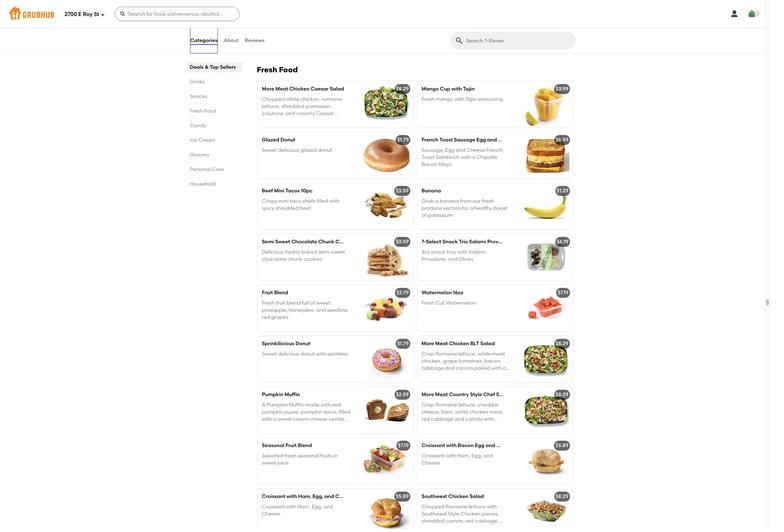 Task type: locate. For each thing, give the bounding box(es) containing it.
drinks
[[190, 79, 205, 85]]

toast up "sausage,"
[[440, 137, 453, 143]]

of right full
[[310, 300, 315, 306]]

fruit up the assorted fresh seasonal fruits in sweet juice
[[286, 443, 297, 449]]

3oz down 7-
[[422, 249, 430, 255]]

chicken, inside crisp romaine lettuce, white meat chicken, grape tomatoes, bacon, cabbage and carrots paired with an avocado ranch dressing,
[[422, 358, 442, 364]]

caesar up the 'romaine'
[[311, 86, 329, 92]]

3oz inside 3oz snack tray with salami, provolone, and olives
[[422, 249, 430, 255]]

1 pumpkin from the left
[[262, 409, 283, 415]]

fresh for fresh fruit blend full of sweet pineapple, honeydew, and seedless red grapes.
[[262, 300, 275, 306]]

french
[[422, 137, 438, 143], [486, 147, 503, 153]]

chicken for chicken,
[[289, 86, 310, 92]]

romaine for chicken,
[[436, 351, 457, 357]]

lettuce, for a pumpkin muffin made with real pumpkin puree, pumpkin spice, filled with a sweet cream cheese center, and drizzled with cream cheese icing.
[[458, 402, 477, 408]]

fresh up pineapple,
[[262, 300, 275, 306]]

seasoning.
[[478, 96, 504, 102]]

more up the cheese,
[[422, 392, 434, 398]]

country
[[449, 392, 469, 398]]

2 vertical spatial lettuce,
[[458, 402, 477, 408]]

1 horizontal spatial white
[[455, 409, 468, 415]]

0 vertical spatial chicken,
[[300, 96, 321, 102]]

fresh up chopped
[[257, 65, 277, 74]]

0 vertical spatial $5.89
[[556, 443, 569, 449]]

0 horizontal spatial of
[[310, 300, 315, 306]]

10pc
[[301, 188, 313, 194]]

snacks tab
[[190, 93, 240, 100]]

egg up sandwich
[[445, 147, 455, 153]]

0 vertical spatial crisp
[[422, 351, 434, 357]]

2
[[756, 11, 759, 17]]

0 horizontal spatial red
[[262, 315, 270, 321]]

of inside fresh fruit blend full of sweet pineapple, honeydew, and seedless red grapes.
[[310, 300, 315, 306]]

donut for sprinkilicious donut
[[296, 341, 310, 347]]

1 vertical spatial the
[[451, 424, 458, 430]]

1 horizontal spatial filled
[[339, 409, 350, 415]]

0 vertical spatial lettuce,
[[262, 103, 280, 109]]

shredded up creamy
[[281, 103, 304, 109]]

0 vertical spatial donut
[[318, 147, 332, 153]]

sweet up seedless
[[316, 300, 330, 306]]

romaine inside crisp romaine lettuce, white meat chicken, grape tomatoes, bacon, cabbage and carrots paired with an avocado ranch dressing,
[[436, 351, 457, 357]]

of inside a convenient stick of pepperoni for hunger on the go.
[[467, 19, 472, 26]]

fresh up "juice"
[[285, 453, 296, 459]]

1 vertical spatial $1.79
[[397, 341, 409, 347]]

0 vertical spatial tajin
[[463, 86, 475, 92]]

meat for chicken,
[[435, 341, 448, 347]]

1 crisp from the top
[[422, 351, 434, 357]]

fresh food inside tab
[[190, 108, 216, 114]]

olives
[[513, 239, 528, 245], [459, 256, 473, 262]]

1 vertical spatial shredded
[[276, 205, 299, 211]]

lettuce,
[[262, 103, 280, 109], [458, 351, 477, 357], [458, 402, 477, 408]]

fresh food down snacks at the left top of page
[[190, 108, 216, 114]]

caesar down parmesan,
[[316, 111, 334, 117]]

taco
[[290, 198, 301, 204]]

mango
[[422, 86, 439, 92]]

cabbage down ham,
[[431, 417, 453, 423]]

chicken
[[469, 409, 488, 415]]

snack
[[431, 249, 445, 255]]

1 vertical spatial for
[[462, 205, 469, 211]]

on right dressing
[[443, 424, 449, 430]]

0 vertical spatial french
[[422, 137, 438, 143]]

more meat chicken blt salad
[[422, 341, 495, 347]]

french up chipotle
[[486, 147, 503, 153]]

olives down salami,
[[459, 256, 473, 262]]

carrots down chicken on the right bottom of page
[[465, 417, 483, 423]]

seasonal fruit blend image
[[360, 438, 413, 485]]

0 vertical spatial romaine
[[436, 351, 457, 357]]

2 crisp from the top
[[422, 402, 434, 408]]

fresh inside fresh fruit blend full of sweet pineapple, honeydew, and seedless red grapes.
[[262, 300, 275, 306]]

$8.29 for crisp romaine lettuce, white meat chicken, grape tomatoes, bacon, cabbage and carrots paired with an avocado ranch dressing,
[[556, 341, 569, 347]]

0 horizontal spatial 3oz
[[422, 249, 430, 255]]

watermelon up cut
[[422, 290, 452, 296]]

style
[[308, 19, 319, 26]]

red down pineapple,
[[262, 315, 270, 321]]

shredded down mini
[[276, 205, 299, 211]]

watermelon down 16oz
[[446, 300, 476, 306]]

and inside a pumpkin muffin made with real pumpkin puree, pumpkin spice, filled with a sweet cream cheese center, and drizzled with cream cheese icing.
[[262, 424, 272, 430]]

red down the cheese,
[[422, 417, 430, 423]]

chicken
[[289, 86, 310, 92], [449, 341, 469, 347], [448, 494, 469, 500]]

1 vertical spatial chicken,
[[422, 358, 442, 364]]

donut right glazed
[[318, 147, 332, 153]]

and inside sausage, egg and cheese french toast sandwich with a chipotle bacon mayo
[[456, 147, 466, 153]]

blend
[[287, 300, 301, 306]]

1 vertical spatial of
[[422, 213, 426, 219]]

with inside sausage, egg and cheese french toast sandwich with a chipotle bacon mayo
[[461, 154, 471, 160]]

donut for glazed donut
[[281, 137, 295, 143]]

lettuce, inside chopped white chicken, romaine lettuce, shredded parmesan, croutons, and creamy caesar dressing.
[[262, 103, 280, 109]]

and inside fresh fruit blend full of sweet pineapple, honeydew, and seedless red grapes.
[[316, 307, 326, 313]]

1 vertical spatial bacon
[[458, 443, 474, 449]]

romaine for ham,
[[436, 402, 457, 408]]

meat left country
[[435, 392, 448, 398]]

sweet inside a pumpkin muffin made with real pumpkin puree, pumpkin spice, filled with a sweet cream cheese center, and drizzled with cream cheese icing.
[[278, 417, 292, 423]]

southwest
[[422, 494, 447, 500]]

0 horizontal spatial a
[[262, 402, 266, 408]]

a pumpkin muffin made with real pumpkin puree, pumpkin spice, filled with a sweet cream cheese center, and drizzled with cream cheese icing.
[[262, 402, 352, 430]]

sweet down sprinkilicious
[[262, 351, 277, 357]]

tillamook pepperoni stick 1.44oz image
[[519, 5, 573, 51]]

0 horizontal spatial toast
[[422, 154, 435, 160]]

lettuce, up croutons,
[[262, 103, 280, 109]]

$2.59
[[396, 392, 409, 398]]

the left side
[[451, 424, 458, 430]]

ice cream tab
[[190, 137, 240, 144]]

0 vertical spatial meat
[[276, 86, 288, 92]]

sweet down the cookie
[[331, 249, 345, 255]]

deals & top sellers tab
[[190, 63, 240, 71]]

1 horizontal spatial 3oz
[[529, 239, 538, 245]]

6
[[354, 239, 357, 245]]

a for a pumpkin muffin made with real pumpkin puree, pumpkin spice, filled with a sweet cream cheese center, and drizzled with cream cheese icing.
[[262, 402, 266, 408]]

0 horizontal spatial $5.89
[[396, 494, 409, 500]]

1 vertical spatial fresh
[[285, 453, 296, 459]]

glazed donut image
[[360, 132, 413, 179]]

$8.29 for chopped white chicken, romaine lettuce, shredded parmesan, croutons, and creamy caesar dressing.
[[396, 86, 409, 92]]

fresh left cut
[[422, 300, 435, 306]]

1 vertical spatial food
[[204, 108, 216, 114]]

tajin up the fresh mango with tajin seasoning.
[[463, 86, 475, 92]]

1 horizontal spatial food
[[279, 65, 298, 74]]

french toast sausage egg and cheese image
[[519, 132, 573, 179]]

1 horizontal spatial fresh food
[[257, 65, 298, 74]]

donut up sweet delicious glazed donut
[[281, 137, 295, 143]]

1 vertical spatial a
[[262, 402, 266, 408]]

cheese down spice,
[[310, 417, 328, 423]]

cabbage up avocado
[[422, 366, 444, 372]]

more meat chicken blt salad image
[[519, 336, 573, 383]]

pepperoni
[[473, 19, 498, 26]]

1 vertical spatial crisp
[[422, 402, 434, 408]]

dressing.
[[262, 118, 283, 124]]

0 vertical spatial donut
[[281, 137, 295, 143]]

banana image
[[519, 183, 573, 230]]

of down produce
[[422, 213, 426, 219]]

0 vertical spatial red
[[262, 315, 270, 321]]

chocolate
[[262, 256, 286, 262]]

2 delicious from the top
[[278, 351, 299, 357]]

on inside crisp romaine lettuce, cheddar cheese, ham, white chicken meat, red cabbage and carrots with dressing on the side
[[443, 424, 449, 430]]

watermelon 16oz image
[[519, 285, 573, 332]]

carrots inside crisp romaine lettuce, cheddar cheese, ham, white chicken meat, red cabbage and carrots with dressing on the side
[[465, 417, 483, 423]]

stick
[[455, 19, 466, 26]]

egg for bacon
[[475, 443, 485, 449]]

svg image
[[730, 10, 739, 18], [748, 10, 756, 18], [120, 11, 126, 17], [101, 12, 105, 17]]

0 horizontal spatial filled
[[317, 198, 328, 204]]

pumpkin up drizzled
[[262, 392, 283, 398]]

pumpkin down pumpkin muffin
[[267, 402, 288, 408]]

crisp for crisp romaine lettuce, cheddar cheese, ham, white chicken meat, red cabbage and carrots with dressing on the side
[[422, 402, 434, 408]]

lettuce, down more meat country style chef salad
[[458, 402, 477, 408]]

chicken up chopped white chicken, romaine lettuce, shredded parmesan, croutons, and creamy caesar dressing. at the top of the page
[[289, 86, 310, 92]]

1 vertical spatial cream
[[304, 424, 320, 430]]

$1.79
[[397, 137, 409, 143], [397, 341, 409, 347]]

deals
[[190, 64, 204, 70]]

$5.89 for croissant with bacon egg and cheese
[[556, 443, 569, 449]]

meat
[[276, 86, 288, 92], [435, 341, 448, 347], [435, 392, 448, 398]]

1 vertical spatial filled
[[339, 409, 350, 415]]

about
[[224, 37, 239, 43]]

0 horizontal spatial for
[[462, 205, 469, 211]]

0 vertical spatial a
[[422, 19, 425, 26]]

meat up grape
[[435, 341, 448, 347]]

white down more meat chicken caesar salad
[[286, 96, 299, 102]]

1 $3.59 from the top
[[396, 188, 409, 194]]

french inside sausage, egg and cheese french toast sandwich with a chipotle bacon mayo
[[486, 147, 503, 153]]

0 vertical spatial delicious
[[278, 147, 299, 153]]

sandwich
[[436, 154, 460, 160]]

tajin
[[463, 86, 475, 92], [466, 96, 477, 102]]

a inside a pumpkin muffin made with real pumpkin puree, pumpkin spice, filled with a sweet cream cheese center, and drizzled with cream cheese icing.
[[262, 402, 266, 408]]

1 vertical spatial fruit
[[286, 443, 297, 449]]

egg right sausage
[[477, 137, 486, 143]]

crisp up the cheese,
[[422, 402, 434, 408]]

1 horizontal spatial $5.89
[[556, 443, 569, 449]]

cheese,
[[422, 409, 440, 415]]

2 vertical spatial egg,
[[312, 504, 323, 510]]

cabbage inside crisp romaine lettuce, white meat chicken, grape tomatoes, bacon, cabbage and carrots paired with an avocado ranch dressing,
[[422, 366, 444, 372]]

carrots up dressing,
[[456, 366, 473, 372]]

cream down made
[[304, 424, 320, 430]]

fresh down mango at right top
[[422, 96, 435, 102]]

romaine up grape
[[436, 351, 457, 357]]

1 vertical spatial $7.19
[[398, 443, 409, 449]]

food up more meat chicken caesar salad
[[279, 65, 298, 74]]

on down the 'convenient'
[[440, 27, 446, 33]]

fresh for fresh cut watermelon
[[422, 300, 435, 306]]

bacon down side
[[458, 443, 474, 449]]

0 horizontal spatial bacon
[[422, 162, 437, 168]]

2 vertical spatial more
[[422, 392, 434, 398]]

0 vertical spatial the
[[447, 27, 455, 33]]

3oz
[[529, 239, 538, 245], [422, 249, 430, 255]]

more for more meat country style chef salad
[[422, 392, 434, 398]]

convenient
[[426, 19, 453, 26]]

for down from
[[462, 205, 469, 211]]

1 vertical spatial french
[[486, 147, 503, 153]]

1 horizontal spatial pumpkin
[[301, 409, 322, 415]]

tajin for cup
[[463, 86, 475, 92]]

about button
[[223, 28, 239, 53]]

filled up center,
[[339, 409, 350, 415]]

beef mini tacos 10pc image
[[360, 183, 413, 230]]

hunger
[[422, 27, 439, 33]]

delicious
[[278, 147, 299, 153], [278, 351, 299, 357]]

toast inside sausage, egg and cheese french toast sandwich with a chipotle bacon mayo
[[422, 154, 435, 160]]

$3.59 left banana on the top of the page
[[396, 188, 409, 194]]

shells
[[302, 198, 315, 204]]

0 horizontal spatial french
[[422, 137, 438, 143]]

2 vertical spatial croissant with ham, egg, and cheese
[[262, 504, 333, 517]]

$7.19
[[558, 290, 569, 296], [398, 443, 409, 449]]

cream down puree,
[[293, 417, 309, 423]]

2 horizontal spatial white
[[478, 351, 491, 357]]

1 horizontal spatial olives
[[513, 239, 528, 245]]

candy tab
[[190, 122, 240, 129]]

mango cup with tajin image
[[519, 81, 573, 128]]

ice cream
[[190, 137, 215, 143]]

delicious freshly baked semi sweet chocolate chunk cookies
[[262, 249, 345, 262]]

cabbage
[[422, 366, 444, 372], [431, 417, 453, 423]]

sweet inside the assorted fresh seasonal fruits in sweet juice
[[262, 460, 276, 466]]

spicy new orleans style ripple potato chips button
[[258, 5, 413, 51]]

an
[[503, 366, 509, 372]]

Search for food, convenience, alcohol... search field
[[115, 7, 240, 21]]

dressing
[[422, 424, 442, 430]]

sweet inside fresh fruit blend full of sweet pineapple, honeydew, and seedless red grapes.
[[316, 300, 330, 306]]

care
[[212, 167, 224, 173]]

cheese inside sausage, egg and cheese french toast sandwich with a chipotle bacon mayo
[[467, 147, 485, 153]]

3oz left $6.19
[[529, 239, 538, 245]]

caesar inside chopped white chicken, romaine lettuce, shredded parmesan, croutons, and creamy caesar dressing.
[[316, 111, 334, 117]]

egg for sausage
[[477, 137, 486, 143]]

1 $1.79 from the top
[[397, 137, 409, 143]]

croutons,
[[262, 111, 285, 117]]

pumpkin up drizzled
[[262, 409, 283, 415]]

1 delicious from the top
[[278, 147, 299, 153]]

1 romaine from the top
[[436, 351, 457, 357]]

tajin left seasoning.
[[466, 96, 477, 102]]

1 horizontal spatial bacon
[[458, 443, 474, 449]]

pumpkin down made
[[301, 409, 322, 415]]

more up avocado
[[422, 341, 434, 347]]

0 vertical spatial cabbage
[[422, 366, 444, 372]]

a
[[422, 19, 425, 26], [262, 402, 266, 408]]

more
[[262, 86, 274, 92], [422, 341, 434, 347], [422, 392, 434, 398]]

made
[[305, 402, 320, 408]]

$1.29
[[557, 188, 569, 194]]

spicy
[[262, 19, 275, 26]]

and inside crisp romaine lettuce, white meat chicken, grape tomatoes, bacon, cabbage and carrots paired with an avocado ranch dressing,
[[445, 366, 455, 372]]

0 vertical spatial food
[[279, 65, 298, 74]]

$6.19
[[557, 239, 569, 245]]

0 horizontal spatial white
[[286, 96, 299, 102]]

fresh food
[[257, 65, 298, 74], [190, 108, 216, 114]]

romaine up ham,
[[436, 402, 457, 408]]

sweet for sprinkilicious
[[262, 351, 277, 357]]

fresh up candy
[[190, 108, 203, 114]]

of right stick
[[467, 19, 472, 26]]

household
[[190, 181, 216, 187]]

olives inside 3oz snack tray with salami, provolone, and olives
[[459, 256, 473, 262]]

spicy new orleans style ripple potato chips
[[262, 19, 352, 33]]

$5.89
[[556, 443, 569, 449], [396, 494, 409, 500]]

carrots
[[456, 366, 473, 372], [465, 417, 483, 423]]

0 vertical spatial fresh food
[[257, 65, 298, 74]]

blend up seasonal
[[298, 443, 312, 449]]

1 vertical spatial tajin
[[466, 96, 477, 102]]

white up bacon,
[[478, 351, 491, 357]]

donut
[[281, 137, 295, 143], [296, 341, 310, 347]]

0 vertical spatial croissant with ham, egg, and cheese
[[422, 453, 493, 466]]

1 vertical spatial chicken
[[449, 341, 469, 347]]

ranch
[[444, 373, 459, 379]]

$3.99
[[556, 86, 569, 92]]

juice
[[277, 460, 289, 466]]

lettuce, inside crisp romaine lettuce, white meat chicken, grape tomatoes, bacon, cabbage and carrots paired with an avocado ranch dressing,
[[458, 351, 477, 357]]

donut
[[318, 147, 332, 153], [301, 351, 315, 357]]

2 romaine from the top
[[436, 402, 457, 408]]

meat for ham,
[[435, 392, 448, 398]]

snacks
[[190, 93, 207, 99]]

2 $1.79 from the top
[[397, 341, 409, 347]]

bacon down "sausage,"
[[422, 162, 437, 168]]

a inside a pumpkin muffin made with real pumpkin puree, pumpkin spice, filled with a sweet cream cheese center, and drizzled with cream cheese icing.
[[273, 417, 277, 423]]

parmesan,
[[306, 103, 332, 109]]

semi
[[262, 239, 274, 245]]

fresh for fresh mango with tajin seasoning.
[[422, 96, 435, 102]]

2 vertical spatial sweet
[[262, 351, 277, 357]]

$8.29 for crisp romaine lettuce, cheddar cheese, ham, white chicken meat, red cabbage and carrots with dressing on the side
[[556, 392, 569, 398]]

delicious down sprinkilicious donut
[[278, 351, 299, 357]]

1 vertical spatial 3oz
[[422, 249, 430, 255]]

2 horizontal spatial of
[[467, 19, 472, 26]]

0 vertical spatial $1.79
[[397, 137, 409, 143]]

spice,
[[324, 409, 338, 415]]

fruit blend image
[[360, 285, 413, 332]]

icing.
[[339, 424, 352, 430]]

a inside a convenient stick of pepperoni for hunger on the go.
[[422, 19, 425, 26]]

1 horizontal spatial french
[[486, 147, 503, 153]]

blend up fruit at the bottom
[[274, 290, 288, 296]]

pumpkin muffin image
[[360, 387, 413, 434]]

the inside a convenient stick of pepperoni for hunger on the go.
[[447, 27, 455, 33]]

0 vertical spatial of
[[467, 19, 472, 26]]

fresh food tab
[[190, 107, 240, 115]]

chicken left blt at the bottom of the page
[[449, 341, 469, 347]]

tacos
[[285, 188, 300, 194]]

7-select bayou blaze new orleans style ripple potato chips 2.5oz image
[[360, 5, 413, 51]]

tajin for mango
[[466, 96, 477, 102]]

crisp romaine lettuce, white meat chicken, grape tomatoes, bacon, cabbage and carrots paired with an avocado ranch dressing,
[[422, 351, 509, 379]]

main navigation navigation
[[0, 0, 765, 28]]

sweet for glazed
[[262, 147, 277, 153]]

sweet down glazed
[[262, 147, 277, 153]]

1 vertical spatial muffin
[[289, 402, 304, 408]]

0 vertical spatial bacon
[[422, 162, 437, 168]]

fruit up pineapple,
[[262, 290, 273, 296]]

a up drizzled
[[273, 417, 277, 423]]

Search 7-Eleven search field
[[466, 37, 573, 44]]

food inside tab
[[204, 108, 216, 114]]

0 vertical spatial fresh
[[482, 198, 494, 204]]

deals & top sellers
[[190, 64, 236, 70]]

delicious for sprinkilicious
[[278, 351, 299, 357]]

ham, for ham,
[[298, 504, 311, 510]]

filled right the shells
[[317, 198, 328, 204]]

muffin
[[285, 392, 300, 398], [289, 402, 304, 408]]

0 vertical spatial for
[[499, 19, 506, 26]]

chicken right 'southwest'
[[448, 494, 469, 500]]

filled inside a pumpkin muffin made with real pumpkin puree, pumpkin spice, filled with a sweet cream cheese center, and drizzled with cream cheese icing.
[[339, 409, 350, 415]]

0 vertical spatial egg,
[[472, 453, 482, 459]]

fruits
[[320, 453, 332, 459]]

a left chipotle
[[472, 154, 476, 160]]

a down pumpkin muffin
[[262, 402, 266, 408]]

delicious for glazed
[[278, 147, 299, 153]]

white inside chopped white chicken, romaine lettuce, shredded parmesan, croutons, and creamy caesar dressing.
[[286, 96, 299, 102]]

more for more meat chicken blt salad
[[422, 341, 434, 347]]

sweet up delicious
[[275, 239, 290, 245]]

crisp up avocado
[[422, 351, 434, 357]]

fresh up the healthy
[[482, 198, 494, 204]]

fresh inside 'grab a banana from our fresh produce section for a healthy boost of potassium.'
[[482, 198, 494, 204]]

romaine inside crisp romaine lettuce, cheddar cheese, ham, white chicken meat, red cabbage and carrots with dressing on the side
[[436, 402, 457, 408]]

7-
[[422, 239, 426, 245]]

ham,
[[442, 409, 454, 415]]

cheese down center,
[[321, 424, 338, 430]]

0 vertical spatial filled
[[317, 198, 328, 204]]

banana
[[440, 198, 459, 204]]

1 vertical spatial pumpkin
[[267, 402, 288, 408]]

2 $3.59 from the top
[[396, 239, 409, 245]]

southwest chicken salad image
[[519, 489, 573, 530]]

olives right "provolone"
[[513, 239, 528, 245]]

0 horizontal spatial donut
[[301, 351, 315, 357]]

lettuce, up tomatoes,
[[458, 351, 477, 357]]

bacon inside sausage, egg and cheese french toast sandwich with a chipotle bacon mayo
[[422, 162, 437, 168]]

$1.79 for more
[[397, 341, 409, 347]]

red inside crisp romaine lettuce, cheddar cheese, ham, white chicken meat, red cabbage and carrots with dressing on the side
[[422, 417, 430, 423]]

0 horizontal spatial $7.19
[[398, 443, 409, 449]]

crisp inside crisp romaine lettuce, cheddar cheese, ham, white chicken meat, red cabbage and carrots with dressing on the side
[[422, 402, 434, 408]]

egg, for egg,
[[312, 504, 323, 510]]

donut up 'sweet delicious donut with sprinkles'
[[296, 341, 310, 347]]

0 vertical spatial cheese
[[310, 417, 328, 423]]

1 vertical spatial watermelon
[[446, 300, 476, 306]]

0 horizontal spatial fresh food
[[190, 108, 216, 114]]

for right the pepperoni
[[499, 19, 506, 26]]

meat up chopped
[[276, 86, 288, 92]]

7-select snack trio salami provolone olives 3oz image
[[519, 234, 573, 281]]

0 vertical spatial carrots
[[456, 366, 473, 372]]

1 vertical spatial toast
[[422, 154, 435, 160]]

french up "sausage,"
[[422, 137, 438, 143]]

and
[[286, 111, 295, 117], [487, 137, 497, 143], [456, 147, 466, 153], [448, 256, 458, 262], [316, 307, 326, 313], [445, 366, 455, 372], [455, 417, 464, 423], [262, 424, 272, 430], [486, 443, 495, 449], [483, 453, 493, 459], [325, 494, 334, 500], [324, 504, 333, 510]]

1 vertical spatial delicious
[[278, 351, 299, 357]]

french toast sausage egg and cheese
[[422, 137, 517, 143]]

0 vertical spatial $7.19
[[558, 290, 569, 296]]

$3.59 left 7-
[[396, 239, 409, 245]]

pumpkin muffin
[[262, 392, 300, 398]]

delicious down glazed donut
[[278, 147, 299, 153]]

1 vertical spatial more
[[422, 341, 434, 347]]

toast down "sausage,"
[[422, 154, 435, 160]]

crisp inside crisp romaine lettuce, white meat chicken, grape tomatoes, bacon, cabbage and carrots paired with an avocado ranch dressing,
[[422, 351, 434, 357]]

1 vertical spatial lettuce,
[[458, 351, 477, 357]]

fruit
[[276, 300, 286, 306]]

fresh mango with tajin seasoning.
[[422, 96, 504, 102]]

donut down sprinkilicious donut
[[301, 351, 315, 357]]

fresh food up chopped
[[257, 65, 298, 74]]

lettuce, inside crisp romaine lettuce, cheddar cheese, ham, white chicken meat, red cabbage and carrots with dressing on the side
[[458, 402, 477, 408]]

sweet up drizzled
[[278, 417, 292, 423]]

food down snacks tab
[[204, 108, 216, 114]]

more meat chicken caesar salad image
[[360, 81, 413, 128]]

shredded inside chopped white chicken, romaine lettuce, shredded parmesan, croutons, and creamy caesar dressing.
[[281, 103, 304, 109]]

a up hunger
[[422, 19, 425, 26]]

0 vertical spatial olives
[[513, 239, 528, 245]]

egg down chicken on the right bottom of page
[[475, 443, 485, 449]]

sweet down assorted
[[262, 460, 276, 466]]

1 vertical spatial on
[[443, 424, 449, 430]]

white right ham,
[[455, 409, 468, 415]]

cut
[[436, 300, 445, 306]]

0 vertical spatial sweet
[[262, 147, 277, 153]]

0 horizontal spatial olives
[[459, 256, 473, 262]]

with inside crisp romaine lettuce, white meat chicken, grape tomatoes, bacon, cabbage and carrots paired with an avocado ranch dressing,
[[492, 366, 502, 372]]

chicken, up avocado
[[422, 358, 442, 364]]

1 vertical spatial $5.89
[[396, 494, 409, 500]]



Task type: describe. For each thing, give the bounding box(es) containing it.
romaine
[[322, 96, 342, 102]]

in
[[334, 453, 338, 459]]

dressing,
[[460, 373, 481, 379]]

ice
[[190, 137, 197, 143]]

household tab
[[190, 180, 240, 188]]

healthy
[[474, 205, 492, 211]]

a for a convenient stick of pepperoni for hunger on the go.
[[422, 19, 425, 26]]

sprinkilicious donut
[[262, 341, 310, 347]]

1 horizontal spatial fruit
[[286, 443, 297, 449]]

and inside crisp romaine lettuce, cheddar cheese, ham, white chicken meat, red cabbage and carrots with dressing on the side
[[455, 417, 464, 423]]

salami
[[469, 239, 486, 245]]

fresh cut watermelon
[[422, 300, 476, 306]]

side
[[460, 424, 470, 430]]

for inside a convenient stick of pepperoni for hunger on the go.
[[499, 19, 506, 26]]

lettuce, for sweet delicious donut with sprinkles
[[458, 351, 477, 357]]

7-select snack trio salami provolone olives 3oz
[[422, 239, 538, 245]]

a down our
[[470, 205, 473, 211]]

$7.19 for fresh cut watermelon
[[558, 290, 569, 296]]

with inside crisp romaine lettuce, cheddar cheese, ham, white chicken meat, red cabbage and carrots with dressing on the side
[[484, 417, 494, 423]]

2700
[[65, 11, 77, 17]]

croissant with bacon egg and cheese image
[[519, 438, 573, 485]]

2 vertical spatial chicken
[[448, 494, 469, 500]]

more meat country style chef salad image
[[519, 387, 573, 434]]

sprinkles
[[327, 351, 348, 357]]

3oz snack tray with salami, provolone, and olives
[[422, 249, 487, 262]]

salami,
[[469, 249, 487, 255]]

16oz
[[453, 290, 464, 296]]

southwest chicken salad
[[422, 494, 484, 500]]

and inside 3oz snack tray with salami, provolone, and olives
[[448, 256, 458, 262]]

sellers
[[220, 64, 236, 70]]

$5.89 for croissant with ham, egg, and cheese
[[396, 494, 409, 500]]

0 vertical spatial cream
[[293, 417, 309, 423]]

center,
[[329, 417, 345, 423]]

assorted fresh seasonal fruits in sweet juice
[[262, 453, 338, 466]]

meat for shredded
[[276, 86, 288, 92]]

assorted
[[262, 453, 283, 459]]

fresh inside the assorted fresh seasonal fruits in sweet juice
[[285, 453, 296, 459]]

on inside a convenient stick of pepperoni for hunger on the go.
[[440, 27, 446, 33]]

croissant with ham, egg, and cheese image
[[360, 489, 413, 530]]

personal care tab
[[190, 166, 240, 173]]

drizzled
[[273, 424, 291, 430]]

reviews
[[245, 37, 265, 43]]

$1.79 for french
[[397, 137, 409, 143]]

chocolate
[[291, 239, 317, 245]]

section
[[443, 205, 461, 211]]

cream
[[198, 137, 215, 143]]

seasonal fruit blend
[[262, 443, 312, 449]]

produce
[[422, 205, 442, 211]]

avocado
[[422, 373, 443, 379]]

reviews button
[[244, 28, 265, 53]]

beef.
[[300, 205, 312, 211]]

mini
[[278, 198, 289, 204]]

sweet inside delicious freshly baked semi sweet chocolate chunk cookies
[[331, 249, 345, 255]]

from
[[460, 198, 472, 204]]

fresh inside tab
[[190, 108, 203, 114]]

0 horizontal spatial fruit
[[262, 290, 273, 296]]

1 vertical spatial cheese
[[321, 424, 338, 430]]

croissant with bacon egg and cheese
[[422, 443, 515, 449]]

mayo
[[439, 162, 452, 168]]

grocery tab
[[190, 151, 240, 159]]

$3.59 for 7-select snack trio salami provolone olives 3oz
[[396, 239, 409, 245]]

1 vertical spatial donut
[[301, 351, 315, 357]]

sweet delicious donut with sprinkles
[[262, 351, 348, 357]]

svg image inside 2 button
[[748, 10, 756, 18]]

0 vertical spatial 3oz
[[529, 239, 538, 245]]

boost
[[494, 205, 507, 211]]

croissant with ham, egg, and cheese for ham,
[[262, 504, 333, 517]]

1 horizontal spatial blend
[[298, 443, 312, 449]]

pumpkin inside a pumpkin muffin made with real pumpkin puree, pumpkin spice, filled with a sweet cream cheese center, and drizzled with cream cheese icing.
[[267, 402, 288, 408]]

0 vertical spatial muffin
[[285, 392, 300, 398]]

carrots inside crisp romaine lettuce, white meat chicken, grape tomatoes, bacon, cabbage and carrots paired with an avocado ranch dressing,
[[456, 366, 473, 372]]

new
[[276, 19, 287, 26]]

glazed
[[262, 137, 279, 143]]

white inside crisp romaine lettuce, cheddar cheese, ham, white chicken meat, red cabbage and carrots with dressing on the side
[[455, 409, 468, 415]]

pack
[[358, 239, 371, 245]]

orleans
[[288, 19, 307, 26]]

shredded inside crispy mini taco shells filled with spicy shredded beef.
[[276, 205, 299, 211]]

1 vertical spatial egg,
[[313, 494, 323, 500]]

1 vertical spatial ham,
[[298, 494, 311, 500]]

chicken for lettuce,
[[449, 341, 469, 347]]

more for more meat chicken caesar salad
[[262, 86, 274, 92]]

meat
[[492, 351, 505, 357]]

for inside 'grab a banana from our fresh produce section for a healthy boost of potassium.'
[[462, 205, 469, 211]]

chips
[[262, 27, 275, 33]]

a convenient stick of pepperoni for hunger on the go.
[[422, 19, 506, 33]]

chunk
[[288, 256, 302, 262]]

full
[[302, 300, 309, 306]]

0 vertical spatial watermelon
[[422, 290, 452, 296]]

croissant with ham, egg, and cheese for bacon
[[422, 453, 493, 466]]

a inside sausage, egg and cheese french toast sandwich with a chipotle bacon mayo
[[472, 154, 476, 160]]

of inside 'grab a banana from our fresh produce section for a healthy boost of potassium.'
[[422, 213, 426, 219]]

$7.19 for assorted fresh seasonal fruits in sweet juice
[[398, 443, 409, 449]]

and inside chopped white chicken, romaine lettuce, shredded parmesan, croutons, and creamy caesar dressing.
[[286, 111, 295, 117]]

filled inside crispy mini taco shells filled with spicy shredded beef.
[[317, 198, 328, 204]]

with inside 3oz snack tray with salami, provolone, and olives
[[457, 249, 468, 255]]

chopped white chicken, romaine lettuce, shredded parmesan, croutons, and creamy caesar dressing.
[[262, 96, 342, 124]]

crisp for crisp romaine lettuce, white meat chicken, grape tomatoes, bacon, cabbage and carrots paired with an avocado ranch dressing,
[[422, 351, 434, 357]]

cookies
[[304, 256, 322, 262]]

0 vertical spatial caesar
[[311, 86, 329, 92]]

mango
[[436, 96, 453, 102]]

semi
[[318, 249, 330, 255]]

semi sweet chocolate chunk cookie 6 pack
[[262, 239, 371, 245]]

1 horizontal spatial toast
[[440, 137, 453, 143]]

top
[[210, 64, 219, 70]]

sweet delicious glazed donut
[[262, 147, 332, 153]]

ham, for bacon
[[457, 453, 470, 459]]

muffin inside a pumpkin muffin made with real pumpkin puree, pumpkin spice, filled with a sweet cream cheese center, and drizzled with cream cheese icing.
[[289, 402, 304, 408]]

freshly
[[285, 249, 301, 255]]

seedless
[[327, 307, 348, 313]]

cabbage inside crisp romaine lettuce, cheddar cheese, ham, white chicken meat, red cabbage and carrots with dressing on the side
[[431, 417, 453, 423]]

delicious
[[262, 249, 284, 255]]

snack
[[443, 239, 458, 245]]

sprinkilicious
[[262, 341, 294, 347]]

ripple
[[321, 19, 334, 26]]

egg inside sausage, egg and cheese french toast sandwich with a chipotle bacon mayo
[[445, 147, 455, 153]]

pineapple,
[[262, 307, 288, 313]]

puree,
[[284, 409, 300, 415]]

$3.59 for banana
[[396, 188, 409, 194]]

0 horizontal spatial blend
[[274, 290, 288, 296]]

sausage,
[[422, 147, 444, 153]]

egg, for egg
[[472, 453, 482, 459]]

glazed
[[301, 147, 317, 153]]

grab
[[422, 198, 434, 204]]

a up produce
[[435, 198, 439, 204]]

cookie
[[336, 239, 353, 245]]

grocery
[[190, 152, 209, 158]]

the inside crisp romaine lettuce, cheddar cheese, ham, white chicken meat, red cabbage and carrots with dressing on the side
[[451, 424, 458, 430]]

drinks tab
[[190, 78, 240, 86]]

red inside fresh fruit blend full of sweet pineapple, honeydew, and seedless red grapes.
[[262, 315, 270, 321]]

1 vertical spatial croissant with ham, egg, and cheese
[[262, 494, 354, 500]]

paired
[[475, 366, 490, 372]]

white inside crisp romaine lettuce, white meat chicken, grape tomatoes, bacon, cabbage and carrots paired with an avocado ranch dressing,
[[478, 351, 491, 357]]

fruit blend
[[262, 290, 288, 296]]

chunk
[[318, 239, 334, 245]]

2 pumpkin from the left
[[301, 409, 322, 415]]

provolone,
[[422, 256, 447, 262]]

provolone
[[487, 239, 512, 245]]

grapes.
[[271, 315, 289, 321]]

sprinkilicious donut image
[[360, 336, 413, 383]]

with inside crispy mini taco shells filled with spicy shredded beef.
[[329, 198, 340, 204]]

0 vertical spatial pumpkin
[[262, 392, 283, 398]]

2 button
[[748, 7, 759, 20]]

mango cup with tajin
[[422, 86, 475, 92]]

potato
[[336, 19, 352, 26]]

magnifying glass icon image
[[455, 36, 463, 45]]

crispy mini taco shells filled with spicy shredded beef.
[[262, 198, 340, 211]]

go.
[[457, 27, 464, 33]]

banana
[[422, 188, 441, 194]]

chicken, inside chopped white chicken, romaine lettuce, shredded parmesan, croutons, and creamy caesar dressing.
[[300, 96, 321, 102]]

1 vertical spatial sweet
[[275, 239, 290, 245]]

semi sweet chocolate chunk cookie 6 pack image
[[360, 234, 413, 281]]



Task type: vqa. For each thing, say whether or not it's contained in the screenshot.
Croissant With Ham, Egg, And Cheese
yes



